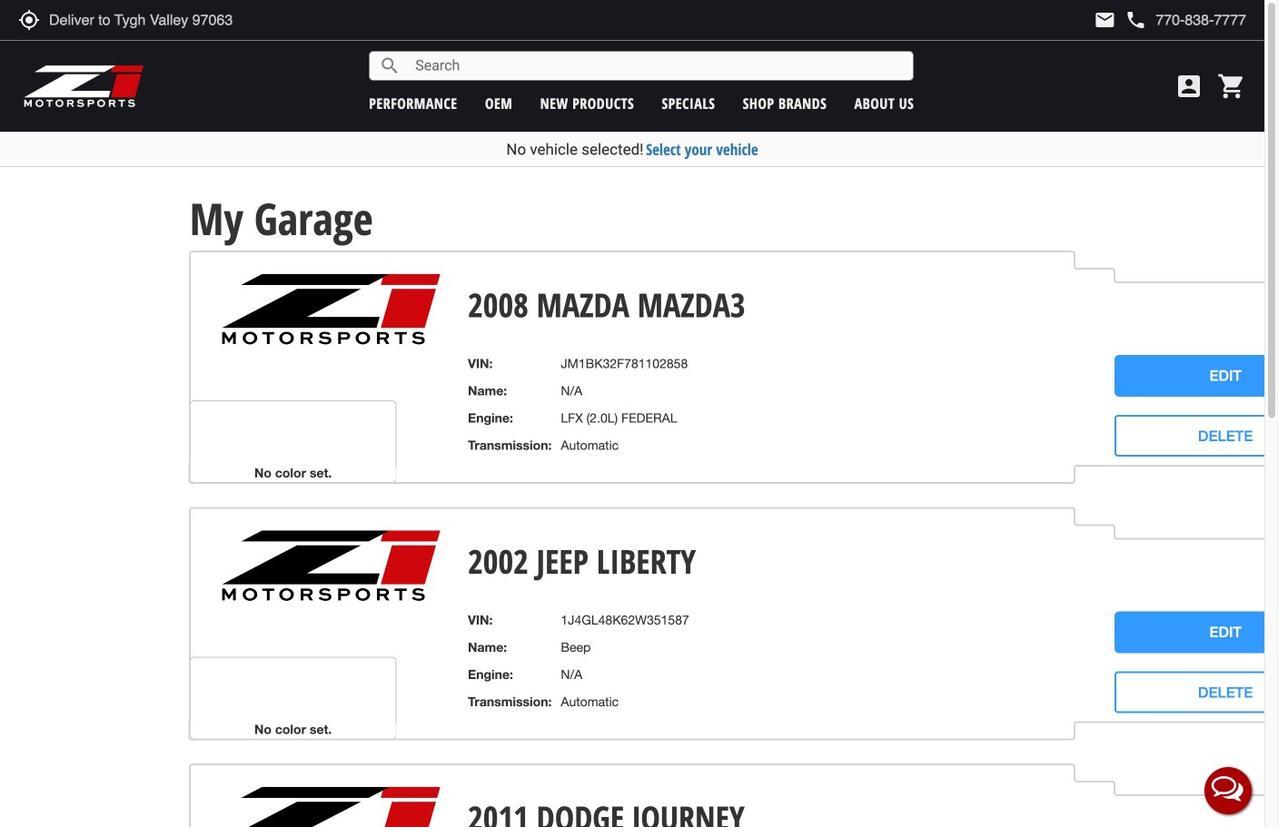 Task type: describe. For each thing, give the bounding box(es) containing it.
z1 motorsports logo image
[[23, 64, 145, 109]]



Task type: locate. For each thing, give the bounding box(es) containing it.
Search search field
[[401, 52, 913, 80]]

0 vertical spatial z1 image
[[220, 272, 443, 347]]

z1 image
[[220, 272, 443, 347], [220, 529, 443, 604], [220, 786, 443, 828]]

3 z1 image from the top
[[220, 786, 443, 828]]

2 z1 image from the top
[[220, 529, 443, 604]]

1 vertical spatial z1 image
[[220, 529, 443, 604]]

1 z1 image from the top
[[220, 272, 443, 347]]

2 vertical spatial z1 image
[[220, 786, 443, 828]]



Task type: vqa. For each thing, say whether or not it's contained in the screenshot.
z1 image to the middle
yes



